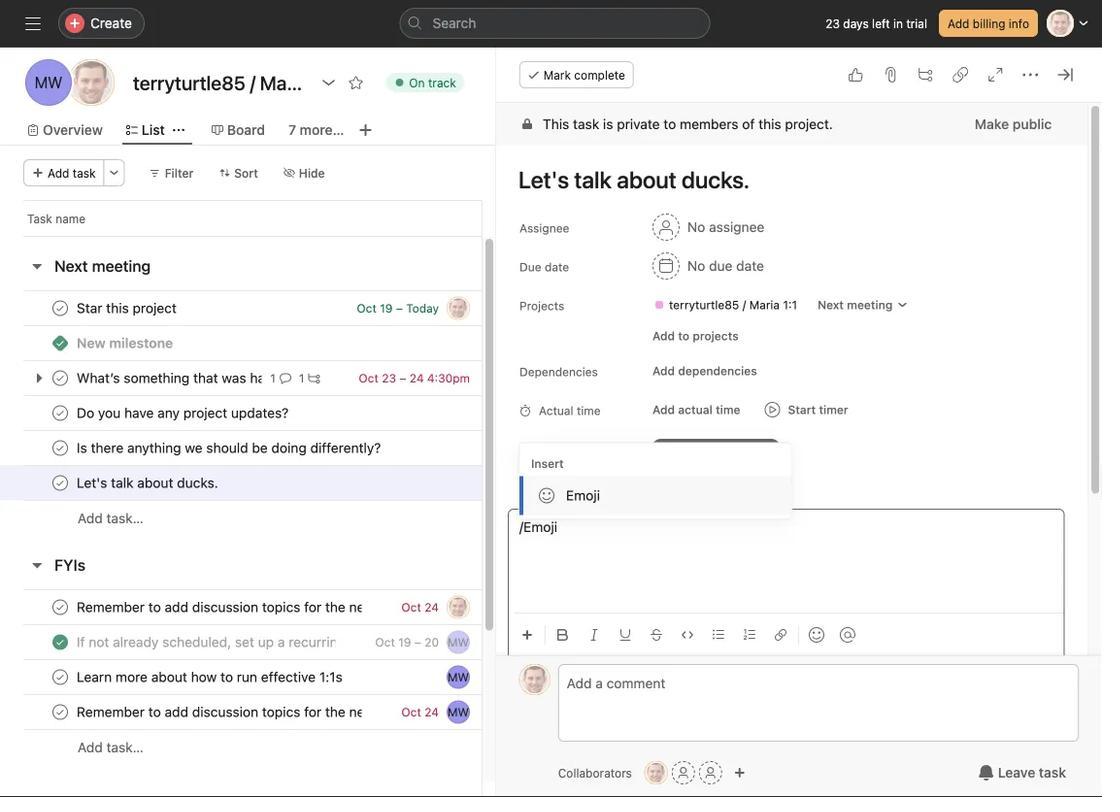 Task type: locate. For each thing, give the bounding box(es) containing it.
1 vertical spatial –
[[400, 372, 406, 385]]

19
[[380, 302, 393, 315], [399, 636, 411, 649]]

oct inside the what's something that was harder than expected? cell
[[359, 372, 379, 385]]

add to starred image
[[348, 75, 364, 90]]

completed checkbox for is there anything we should be doing differently? text box
[[49, 437, 72, 460]]

4 completed image from the top
[[49, 701, 72, 724]]

3 completed image from the top
[[49, 596, 72, 619]]

0 vertical spatial to
[[664, 116, 676, 132]]

2 mw button from the top
[[447, 666, 470, 689]]

1 task… from the top
[[106, 511, 144, 527]]

more actions for this task image
[[1023, 67, 1038, 83]]

2 add task… row from the top
[[0, 730, 554, 766]]

1 horizontal spatial date
[[736, 258, 764, 274]]

– inside if not already scheduled, set up a recurring 1:1 meeting in your calendar cell
[[415, 636, 421, 649]]

code image
[[682, 630, 693, 641]]

oct 24
[[402, 601, 439, 614], [402, 706, 439, 719]]

24 left "4:30pm"
[[410, 372, 424, 385]]

track
[[428, 76, 456, 89]]

task… inside the header next meeting tree grid
[[106, 511, 144, 527]]

task name row
[[0, 200, 554, 236]]

completed milestone image
[[52, 336, 68, 351]]

1 completed image from the top
[[49, 297, 72, 320]]

no due date
[[688, 258, 764, 274]]

0 vertical spatial 23
[[826, 17, 840, 30]]

2 vertical spatial mw button
[[447, 701, 470, 724]]

1 add task… button from the top
[[78, 508, 144, 529]]

let's talk about ducks. dialog
[[496, 48, 1103, 798]]

next inside dropdown button
[[818, 298, 844, 312]]

next meeting up star this project text field
[[54, 257, 151, 275]]

meeting inside dropdown button
[[847, 298, 893, 312]]

completed image for remember to add discussion topics for the next meeting text field
[[49, 701, 72, 724]]

no left assignee
[[688, 219, 705, 235]]

no left due
[[688, 258, 705, 274]]

0 horizontal spatial date
[[545, 260, 569, 274]]

0 vertical spatial collapse task list for this section image
[[29, 258, 45, 274]]

remember to add discussion topics for the next meeting cell
[[0, 590, 483, 626], [0, 695, 483, 731]]

Remember to add discussion topics for the next meeting text field
[[73, 703, 363, 722]]

1 vertical spatial oct 24
[[402, 706, 439, 719]]

collapse task list for this section image down task
[[29, 258, 45, 274]]

bold image
[[557, 630, 569, 641]]

next meeting
[[54, 257, 151, 275], [818, 298, 893, 312]]

projects
[[519, 299, 564, 313]]

oct right 1 subtask icon
[[359, 372, 379, 385]]

filter
[[165, 166, 194, 180]]

no assignee
[[688, 219, 765, 235]]

1 add task… from the top
[[78, 511, 144, 527]]

main content containing this task is private to members of this project.
[[496, 103, 1088, 798]]

type
[[572, 443, 599, 457]]

2 completed checkbox from the top
[[49, 437, 72, 460]]

mw row
[[0, 660, 554, 696]]

tt inside button
[[451, 302, 466, 315]]

0 horizontal spatial to
[[664, 116, 676, 132]]

due date
[[519, 260, 569, 274]]

Completed checkbox
[[49, 402, 72, 425], [49, 437, 72, 460], [49, 472, 72, 495], [49, 596, 72, 619], [49, 631, 72, 654], [49, 701, 72, 724]]

add task…
[[78, 511, 144, 527], [78, 740, 144, 756]]

toolbar
[[514, 613, 1065, 657]]

show options image
[[321, 75, 336, 90]]

19 left the today
[[380, 302, 393, 315]]

7 more… button
[[289, 119, 344, 141]]

meeting right 1:1
[[847, 298, 893, 312]]

completed image inside let's talk about ducks. cell
[[49, 472, 72, 495]]

2 add task… from the top
[[78, 740, 144, 756]]

5 completed image from the top
[[49, 666, 72, 689]]

next right 1:1
[[818, 298, 844, 312]]

mw button
[[447, 631, 470, 654], [447, 666, 470, 689], [447, 701, 470, 724]]

7 more…
[[289, 122, 344, 138]]

23 left days
[[826, 17, 840, 30]]

completed image for remember to add discussion topics for the next meeting text box
[[49, 596, 72, 619]]

3 completed checkbox from the top
[[49, 666, 72, 689]]

2 vertical spatial task
[[1039, 765, 1067, 781]]

1 vertical spatial no
[[688, 258, 705, 274]]

completed checkbox inside is there anything we should be doing differently? cell
[[49, 437, 72, 460]]

Completed milestone checkbox
[[52, 336, 68, 351]]

main content
[[496, 103, 1088, 798]]

oct down oct 19 – 20
[[402, 706, 421, 719]]

next inside button
[[54, 257, 88, 275]]

6 completed checkbox from the top
[[49, 701, 72, 724]]

0 vertical spatial next meeting
[[54, 257, 151, 275]]

oct inside star this project cell
[[357, 302, 377, 315]]

1 vertical spatial next
[[818, 298, 844, 312]]

add task… button
[[78, 508, 144, 529], [78, 737, 144, 759]]

toolbar inside main content
[[514, 613, 1065, 657]]

completed checkbox for let's talk about ducks. text field
[[49, 472, 72, 495]]

tt button inside star this project cell
[[447, 297, 470, 320]]

completed image inside is there anything we should be doing differently? cell
[[49, 437, 72, 460]]

oct left 20
[[375, 636, 395, 649]]

4 completed checkbox from the top
[[49, 596, 72, 619]]

add task button
[[23, 159, 105, 187]]

search button
[[400, 8, 711, 39]]

1 vertical spatial completed checkbox
[[49, 367, 72, 390]]

24 up 20
[[425, 601, 439, 614]]

2 completed image from the top
[[49, 472, 72, 495]]

left
[[872, 17, 891, 30]]

2 completed checkbox from the top
[[49, 367, 72, 390]]

2 vertical spatial –
[[415, 636, 421, 649]]

1 vertical spatial add task… button
[[78, 737, 144, 759]]

oct up oct 19 – 20
[[402, 601, 421, 614]]

meeting inside button
[[92, 257, 151, 275]]

completed checkbox inside do you have any project updates? "cell"
[[49, 402, 72, 425]]

task left more actions icon
[[73, 166, 96, 180]]

oct 23 – 24 4:30pm
[[359, 372, 470, 385]]

strikethrough image
[[651, 630, 662, 641]]

add to projects
[[653, 329, 739, 343]]

task…
[[106, 511, 144, 527], [106, 740, 144, 756]]

1 vertical spatial collapse task list for this section image
[[29, 558, 45, 573]]

– for 20
[[415, 636, 421, 649]]

23
[[826, 17, 840, 30], [382, 372, 396, 385]]

start timer button
[[757, 396, 856, 424]]

add task… inside the header next meeting tree grid
[[78, 511, 144, 527]]

row
[[23, 235, 482, 237], [0, 290, 554, 326], [0, 325, 554, 361], [0, 395, 554, 431], [0, 430, 554, 466], [0, 465, 554, 501], [0, 590, 554, 626], [0, 625, 554, 661], [0, 695, 554, 731]]

next down name
[[54, 257, 88, 275]]

0 vertical spatial completed checkbox
[[49, 297, 72, 320]]

0 vertical spatial task…
[[106, 511, 144, 527]]

add task… button for second add task… row
[[78, 737, 144, 759]]

0 vertical spatial remember to add discussion topics for the next meeting cell
[[0, 590, 483, 626]]

23 days left in trial
[[826, 17, 928, 30]]

1 vertical spatial mw button
[[447, 666, 470, 689]]

– inside star this project cell
[[396, 302, 403, 315]]

mw inside if not already scheduled, set up a recurring 1:1 meeting in your calendar cell
[[448, 636, 469, 649]]

learn more about how to run effective 1:1s cell
[[0, 660, 483, 696]]

add subtask image
[[918, 67, 934, 83]]

– left 20
[[415, 636, 421, 649]]

add inside header fyis tree grid
[[78, 740, 103, 756]]

23 inside the what's something that was harder than expected? cell
[[382, 372, 396, 385]]

0 vertical spatial add task… row
[[0, 500, 554, 536]]

remember to add discussion topics for the next meeting cell up if not already scheduled, set up a recurring 1:1 meeting in your calendar text field
[[0, 590, 483, 626]]

star this project cell
[[0, 290, 483, 326]]

0 vertical spatial meeting
[[92, 257, 151, 275]]

2 add task… button from the top
[[78, 737, 144, 759]]

add task… row down remember to add discussion topics for the next meeting text field
[[0, 730, 554, 766]]

2 collapse task list for this section image from the top
[[29, 558, 45, 573]]

0 vertical spatial add task…
[[78, 511, 144, 527]]

close details image
[[1058, 67, 1073, 83]]

1 vertical spatial 23
[[382, 372, 396, 385]]

1 no from the top
[[688, 219, 705, 235]]

add or remove collaborators image
[[734, 767, 746, 779]]

0 horizontal spatial 19
[[380, 302, 393, 315]]

add task… row down is there anything we should be doing differently? cell
[[0, 500, 554, 536]]

create button
[[58, 8, 145, 39]]

list link
[[126, 119, 165, 141]]

0 vertical spatial mw button
[[447, 631, 470, 654]]

1 collapse task list for this section image from the top
[[29, 258, 45, 274]]

next meeting right 1:1
[[818, 298, 893, 312]]

projects
[[693, 329, 739, 343]]

completed image
[[49, 437, 72, 460], [49, 472, 72, 495], [49, 596, 72, 619], [49, 701, 72, 724]]

oct
[[357, 302, 377, 315], [359, 372, 379, 385], [402, 601, 421, 614], [375, 636, 395, 649], [402, 706, 421, 719]]

0 horizontal spatial 23
[[382, 372, 396, 385]]

/
[[743, 298, 746, 312]]

2 vertical spatial completed checkbox
[[49, 666, 72, 689]]

4 completed image from the top
[[49, 631, 72, 654]]

5 completed checkbox from the top
[[49, 631, 72, 654]]

0 vertical spatial add task… button
[[78, 508, 144, 529]]

– left the today
[[396, 302, 403, 315]]

add task… row
[[0, 500, 554, 536], [0, 730, 554, 766]]

task name
[[27, 212, 86, 225]]

2 oct 24 from the top
[[402, 706, 439, 719]]

0 vertical spatial next
[[54, 257, 88, 275]]

1 mw button from the top
[[447, 631, 470, 654]]

topic type
[[539, 443, 599, 457]]

1 vertical spatial add task…
[[78, 740, 144, 756]]

fyis button
[[54, 548, 86, 583]]

1 vertical spatial task
[[73, 166, 96, 180]]

collapse task list for this section image
[[29, 258, 45, 274], [29, 558, 45, 573]]

task left is
[[573, 116, 599, 132]]

add
[[948, 17, 970, 30], [48, 166, 69, 180], [653, 329, 675, 343], [653, 364, 675, 378], [653, 403, 675, 417], [78, 511, 103, 527], [78, 740, 103, 756]]

remember to add discussion topics for the next meeting cell down learn more about how to run effective 1:1s text field
[[0, 695, 483, 731]]

1 vertical spatial meeting
[[847, 298, 893, 312]]

2 no from the top
[[688, 258, 705, 274]]

0 vertical spatial 19
[[380, 302, 393, 315]]

mw button for if not already scheduled, set up a recurring 1:1 meeting in your calendar text field
[[447, 631, 470, 654]]

0 vertical spatial oct 24
[[402, 601, 439, 614]]

to right private
[[664, 116, 676, 132]]

0 vertical spatial task
[[573, 116, 599, 132]]

next
[[54, 257, 88, 275], [818, 298, 844, 312]]

1 vertical spatial 19
[[399, 636, 411, 649]]

task for leave
[[1039, 765, 1067, 781]]

due
[[709, 258, 733, 274]]

meeting
[[92, 257, 151, 275], [847, 298, 893, 312]]

more actions image
[[108, 167, 120, 179]]

19 inside star this project cell
[[380, 302, 393, 315]]

1 completed checkbox from the top
[[49, 297, 72, 320]]

1 horizontal spatial time
[[716, 403, 741, 417]]

to left projects
[[678, 329, 690, 343]]

leave
[[998, 765, 1036, 781]]

copy task link image
[[953, 67, 969, 83]]

0 vertical spatial 24
[[410, 372, 424, 385]]

this
[[543, 116, 569, 132]]

Learn more about how to run effective 1:1s text field
[[73, 668, 349, 687]]

1 oct 24 from the top
[[402, 601, 439, 614]]

of
[[742, 116, 755, 132]]

fyis
[[54, 556, 86, 575]]

time
[[716, 403, 741, 417], [577, 404, 601, 418]]

completed checkbox inside let's talk about ducks. cell
[[49, 472, 72, 495]]

completed checkbox inside star this project cell
[[49, 297, 72, 320]]

– left "4:30pm"
[[400, 372, 406, 385]]

0 horizontal spatial meeting
[[92, 257, 151, 275]]

2 vertical spatial 24
[[425, 706, 439, 719]]

mw
[[35, 73, 63, 92], [448, 636, 469, 649], [448, 671, 469, 684], [448, 706, 469, 719]]

23 left "4:30pm"
[[382, 372, 396, 385]]

1 horizontal spatial next meeting
[[818, 298, 893, 312]]

Let's talk about ducks. text field
[[73, 474, 224, 493]]

is there anything we should be doing differently? cell
[[0, 430, 483, 466]]

search list box
[[400, 8, 711, 39]]

meeting up star this project text field
[[92, 257, 151, 275]]

collapse task list for this section image left fyis on the left bottom of page
[[29, 558, 45, 573]]

completed checkbox inside if not already scheduled, set up a recurring 1:1 meeting in your calendar cell
[[49, 631, 72, 654]]

board
[[227, 122, 265, 138]]

1 vertical spatial 24
[[425, 601, 439, 614]]

Task Name text field
[[506, 157, 1065, 202]]

3 completed checkbox from the top
[[49, 472, 72, 495]]

terryturtle85
[[669, 298, 739, 312]]

tt inside header fyis tree grid
[[451, 601, 466, 614]]

mw button inside if not already scheduled, set up a recurring 1:1 meeting in your calendar cell
[[447, 631, 470, 654]]

no inside no assignee "dropdown button"
[[688, 219, 705, 235]]

completed checkbox inside learn more about how to run effective 1:1s cell
[[49, 666, 72, 689]]

mark
[[544, 68, 571, 82]]

1 vertical spatial remember to add discussion topics for the next meeting cell
[[0, 695, 483, 731]]

add task… button inside the header next meeting tree grid
[[78, 508, 144, 529]]

oct 24 up 20
[[402, 601, 439, 614]]

2 horizontal spatial task
[[1039, 765, 1067, 781]]

overview link
[[27, 119, 103, 141]]

days
[[844, 17, 869, 30]]

19 left 20
[[399, 636, 411, 649]]

1 vertical spatial next meeting
[[818, 298, 893, 312]]

0 vertical spatial –
[[396, 302, 403, 315]]

numbered list image
[[744, 630, 756, 641]]

If not already scheduled, set up a recurring 1:1 meeting in your calendar text field
[[73, 633, 337, 652]]

1 vertical spatial add task… row
[[0, 730, 554, 766]]

1 completed checkbox from the top
[[49, 402, 72, 425]]

– for today
[[396, 302, 403, 315]]

completed image
[[49, 297, 72, 320], [49, 367, 72, 390], [49, 402, 72, 425], [49, 631, 72, 654], [49, 666, 72, 689]]

oct inside if not already scheduled, set up a recurring 1:1 meeting in your calendar cell
[[375, 636, 395, 649]]

add actual time button
[[644, 396, 749, 424]]

add task… button inside header fyis tree grid
[[78, 737, 144, 759]]

at mention image
[[840, 628, 856, 643]]

emoji image
[[809, 628, 825, 643]]

0 vertical spatial no
[[688, 219, 705, 235]]

link image
[[775, 630, 787, 641]]

oct left the today
[[357, 302, 377, 315]]

New milestone text field
[[73, 334, 179, 353]]

19 inside if not already scheduled, set up a recurring 1:1 meeting in your calendar cell
[[399, 636, 411, 649]]

completed image inside star this project cell
[[49, 297, 72, 320]]

2 task… from the top
[[106, 740, 144, 756]]

task
[[573, 116, 599, 132], [73, 166, 96, 180], [1039, 765, 1067, 781]]

attachments: add a file to this task, let's talk about ducks. image
[[883, 67, 899, 83]]

Completed checkbox
[[49, 297, 72, 320], [49, 367, 72, 390], [49, 666, 72, 689]]

date
[[736, 258, 764, 274], [545, 260, 569, 274]]

oct for – 20
[[375, 636, 395, 649]]

complete
[[574, 68, 626, 82]]

completed image inside if not already scheduled, set up a recurring 1:1 meeting in your calendar cell
[[49, 631, 72, 654]]

1 horizontal spatial next
[[818, 298, 844, 312]]

1 vertical spatial task…
[[106, 740, 144, 756]]

task… inside header fyis tree grid
[[106, 740, 144, 756]]

1 vertical spatial to
[[678, 329, 690, 343]]

3 mw button from the top
[[447, 701, 470, 724]]

1 horizontal spatial task
[[573, 116, 599, 132]]

mw button for remember to add discussion topics for the next meeting text field
[[447, 701, 470, 724]]

1 horizontal spatial to
[[678, 329, 690, 343]]

mw inside learn more about how to run effective 1:1s cell
[[448, 671, 469, 684]]

task… for second add task… row
[[106, 740, 144, 756]]

Is there anything we should be doing differently? text field
[[73, 439, 387, 458]]

on
[[409, 76, 425, 89]]

None text field
[[128, 65, 311, 100]]

no inside no due date dropdown button
[[688, 258, 705, 274]]

to
[[664, 116, 676, 132], [678, 329, 690, 343]]

0 horizontal spatial time
[[577, 404, 601, 418]]

oct 24 down 20
[[402, 706, 439, 719]]

no
[[688, 219, 705, 235], [688, 258, 705, 274]]

sort
[[234, 166, 258, 180]]

what's something that was harder than expected? cell
[[0, 360, 483, 396]]

this task is private to members of this project.
[[543, 116, 833, 132]]

mw inside 'remember to add discussion topics for the next meeting' cell
[[448, 706, 469, 719]]

board link
[[212, 119, 265, 141]]

completed image inside do you have any project updates? "cell"
[[49, 402, 72, 425]]

completed image inside learn more about how to run effective 1:1s cell
[[49, 666, 72, 689]]

1 horizontal spatial meeting
[[847, 298, 893, 312]]

– inside the what's something that was harder than expected? cell
[[400, 372, 406, 385]]

hide button
[[275, 159, 334, 187]]

2 completed image from the top
[[49, 367, 72, 390]]

24 down 20
[[425, 706, 439, 719]]

italics image
[[588, 630, 600, 641]]

3 completed image from the top
[[49, 402, 72, 425]]

completed checkbox for if not already scheduled, set up a recurring 1:1 meeting in your calendar text field
[[49, 631, 72, 654]]

1 horizontal spatial 19
[[399, 636, 411, 649]]

0 horizontal spatial next
[[54, 257, 88, 275]]

task right leave
[[1039, 765, 1067, 781]]

0 horizontal spatial task
[[73, 166, 96, 180]]

is
[[603, 116, 613, 132]]

24 for tt
[[425, 601, 439, 614]]

1 completed image from the top
[[49, 437, 72, 460]]

if not already scheduled, set up a recurring 1:1 meeting in your calendar cell
[[0, 625, 483, 661]]



Task type: describe. For each thing, give the bounding box(es) containing it.
What's something that was harder than expected? text field
[[73, 369, 263, 388]]

add inside button
[[948, 17, 970, 30]]

oct for – 24 4:30pm
[[359, 372, 379, 385]]

description
[[519, 482, 582, 495]]

project.
[[785, 116, 833, 132]]

mw for mw button inside the if not already scheduled, set up a recurring 1:1 meeting in your calendar cell
[[448, 636, 469, 649]]

overview
[[43, 122, 103, 138]]

add inside add actual time dropdown button
[[653, 403, 675, 417]]

assignee
[[519, 221, 569, 235]]

due
[[519, 260, 541, 274]]

oct 24 for mw
[[402, 706, 439, 719]]

– for 24
[[400, 372, 406, 385]]

20
[[425, 636, 439, 649]]

add dependencies
[[653, 364, 757, 378]]

do you have any project updates? cell
[[0, 395, 483, 431]]

leave task
[[998, 765, 1067, 781]]

Star this project text field
[[73, 299, 183, 318]]

start timer
[[788, 403, 849, 417]]

make public button
[[962, 107, 1065, 142]]

mw button inside learn more about how to run effective 1:1s cell
[[447, 666, 470, 689]]

more…
[[300, 122, 344, 138]]

2 remember to add discussion topics for the next meeting cell from the top
[[0, 695, 483, 731]]

on track
[[409, 76, 456, 89]]

mark complete button
[[519, 61, 634, 88]]

next meeting button
[[809, 291, 917, 319]]

add inside the header next meeting tree grid
[[78, 511, 103, 527]]

oct for – today
[[357, 302, 377, 315]]

today
[[406, 302, 439, 315]]

bulleted list image
[[713, 630, 724, 641]]

header next meeting tree grid
[[0, 290, 554, 536]]

main content inside let's talk about ducks. dialog
[[496, 103, 1088, 798]]

time inside add actual time dropdown button
[[716, 403, 741, 417]]

completed image for completed checkbox inside do you have any project updates? "cell"
[[49, 402, 72, 425]]

assignee
[[709, 219, 765, 235]]

add task… button for second add task… row from the bottom of the page
[[78, 508, 144, 529]]

mw for mw button associated with remember to add discussion topics for the next meeting text field
[[448, 706, 469, 719]]

1:1
[[783, 298, 797, 312]]

dependencies
[[519, 365, 598, 379]]

trial
[[907, 17, 928, 30]]

topic
[[539, 443, 569, 457]]

billing
[[973, 17, 1006, 30]]

underline image
[[620, 630, 631, 641]]

task for this
[[573, 116, 599, 132]]

no assignee button
[[644, 210, 773, 245]]

info
[[1009, 17, 1030, 30]]

collapse task list for this section image for fyis
[[29, 558, 45, 573]]

next meeting button
[[54, 249, 151, 284]]

completed image for let's talk about ducks. text field
[[49, 472, 72, 495]]

public
[[1013, 116, 1052, 132]]

task for add
[[73, 166, 96, 180]]

collaborators
[[558, 766, 632, 780]]

1 comment image
[[280, 373, 291, 384]]

add to projects button
[[644, 323, 747, 350]]

this
[[759, 116, 781, 132]]

0 horizontal spatial next meeting
[[54, 257, 151, 275]]

/emoji
[[519, 519, 557, 535]]

add billing info
[[948, 17, 1030, 30]]

add inside add dependencies button
[[653, 364, 675, 378]]

let's talk about ducks. cell
[[0, 465, 483, 501]]

mw for mw button in the learn more about how to run effective 1:1s cell
[[448, 671, 469, 684]]

no due date button
[[644, 249, 773, 284]]

completed image for completed option inside the what's something that was harder than expected? cell
[[49, 367, 72, 390]]

add billing info button
[[939, 10, 1038, 37]]

add dependencies button
[[644, 357, 766, 385]]

task… for second add task… row from the bottom of the page
[[106, 511, 144, 527]]

completed checkbox for learn more about how to run effective 1:1s text field
[[49, 666, 72, 689]]

completed image for completed option within the learn more about how to run effective 1:1s cell
[[49, 666, 72, 689]]

oct 24 for tt
[[402, 601, 439, 614]]

full screen image
[[988, 67, 1004, 83]]

actual
[[678, 403, 713, 417]]

dependencies
[[678, 364, 757, 378]]

24 inside the what's something that was harder than expected? cell
[[410, 372, 424, 385]]

expand subtask list for the task what's something that was harder than expected? image
[[31, 371, 47, 386]]

1 remember to add discussion topics for the next meeting cell from the top
[[0, 590, 483, 626]]

collapse task list for this section image for next meeting
[[29, 258, 45, 274]]

search
[[433, 15, 476, 31]]

add actual time
[[653, 403, 741, 417]]

create
[[90, 15, 132, 31]]

actual time
[[539, 404, 601, 418]]

add task
[[48, 166, 96, 180]]

1 horizontal spatial 23
[[826, 17, 840, 30]]

header fyis tree grid
[[0, 590, 554, 766]]

make public
[[975, 116, 1052, 132]]

list
[[142, 122, 165, 138]]

completed checkbox for the do you have any project updates? "text field"
[[49, 402, 72, 425]]

7
[[289, 122, 296, 138]]

add inside add to projects button
[[653, 329, 675, 343]]

make
[[975, 116, 1009, 132]]

to inside add to projects button
[[678, 329, 690, 343]]

Remember to add discussion topics for the next meeting text field
[[73, 598, 363, 617]]

hide
[[299, 166, 325, 180]]

completed image for completed option within the star this project cell
[[49, 297, 72, 320]]

completed checkbox for remember to add discussion topics for the next meeting text field
[[49, 701, 72, 724]]

mark complete
[[544, 68, 626, 82]]

terryturtle85 / maria 1:1 link
[[646, 295, 805, 315]]

oct 19 – 20
[[375, 636, 439, 649]]

next meeting inside dropdown button
[[818, 298, 893, 312]]

no for no due date
[[688, 258, 705, 274]]

1 subtask image
[[308, 373, 320, 384]]

4:30pm
[[427, 372, 470, 385]]

expand sidebar image
[[25, 16, 41, 31]]

actual
[[539, 404, 573, 418]]

completed checkbox inside the what's something that was harder than expected? cell
[[49, 367, 72, 390]]

sort button
[[210, 159, 267, 187]]

leave task button
[[966, 756, 1079, 791]]

24 for mw
[[425, 706, 439, 719]]

terryturtle85 / maria 1:1
[[669, 298, 797, 312]]

completed checkbox for remember to add discussion topics for the next meeting text box
[[49, 596, 72, 619]]

add tab image
[[358, 122, 373, 138]]

task
[[27, 212, 52, 225]]

members
[[680, 116, 739, 132]]

filter button
[[141, 159, 202, 187]]

name
[[56, 212, 86, 225]]

completed checkbox for star this project text field
[[49, 297, 72, 320]]

19 for – 20
[[399, 636, 411, 649]]

19 for – today
[[380, 302, 393, 315]]

in
[[894, 17, 903, 30]]

completed image for is there anything we should be doing differently? text box
[[49, 437, 72, 460]]

maria
[[749, 298, 780, 312]]

add inside add task button
[[48, 166, 69, 180]]

tab actions image
[[173, 124, 184, 136]]

timer
[[819, 403, 849, 417]]

add task… inside header fyis tree grid
[[78, 740, 144, 756]]

start
[[788, 403, 816, 417]]

insert an object image
[[521, 630, 533, 641]]

no for no assignee
[[688, 219, 705, 235]]

date inside dropdown button
[[736, 258, 764, 274]]

Do you have any project updates? text field
[[73, 404, 295, 423]]

oct 19 – today
[[357, 302, 439, 315]]

on track button
[[377, 69, 473, 96]]

new milestone cell
[[0, 325, 483, 361]]

0 likes. click to like this task image
[[848, 67, 864, 83]]

1 add task… row from the top
[[0, 500, 554, 536]]

completed image for completed checkbox inside the if not already scheduled, set up a recurring 1:1 meeting in your calendar cell
[[49, 631, 72, 654]]

private
[[617, 116, 660, 132]]



Task type: vqa. For each thing, say whether or not it's contained in the screenshot.
Close this dialog image
no



